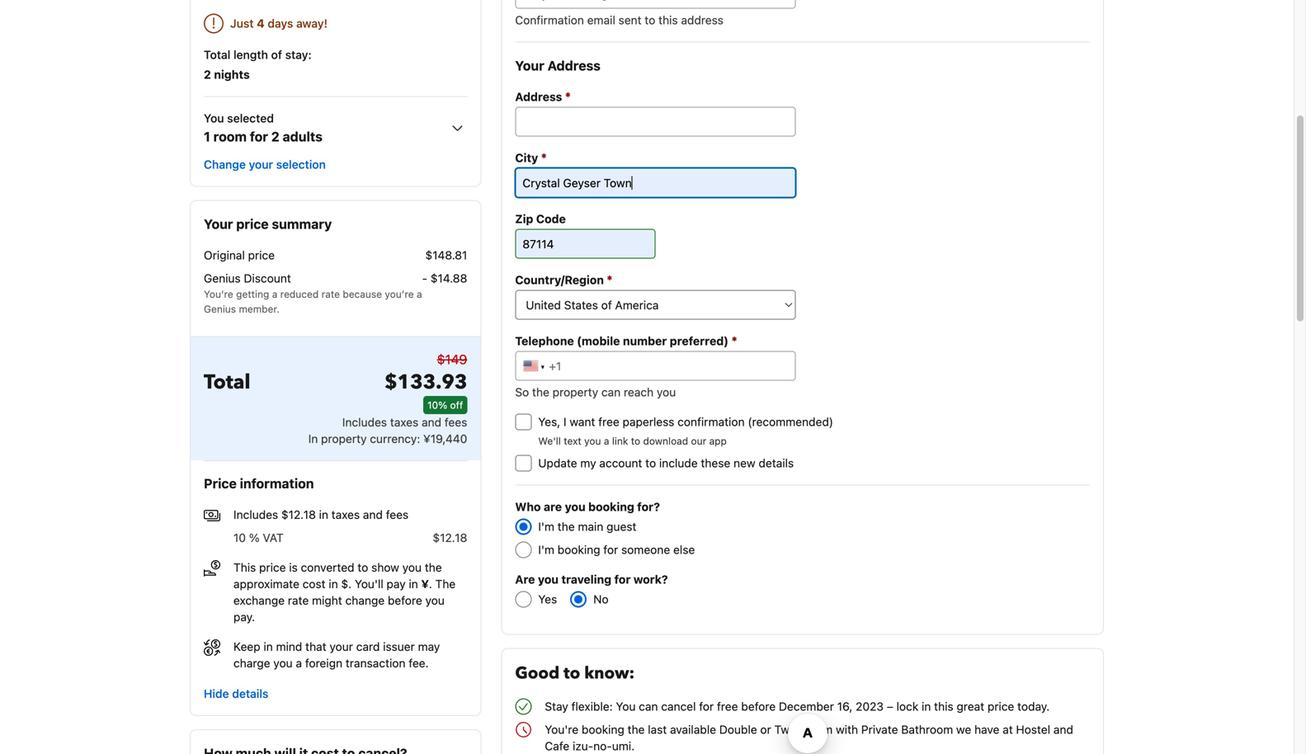 Task type: locate. For each thing, give the bounding box(es) containing it.
code
[[536, 212, 566, 226]]

price inside this price is converted to show you the approximate cost in $. you'll pay in
[[259, 561, 286, 574]]

0 horizontal spatial you
[[204, 111, 224, 125]]

1 vertical spatial $12.18
[[433, 531, 467, 544]]

the down 'are'
[[558, 520, 575, 533]]

fees for includes $12.18 in taxes and fees
[[386, 508, 409, 521]]

1
[[204, 129, 210, 144]]

you right 'flexible:'
[[616, 700, 636, 713]]

you right text
[[584, 435, 601, 447]]

this down double-check for typos text box
[[659, 13, 678, 27]]

taxes inside 10% off includes taxes and fees in property currency: ¥19,440
[[390, 415, 419, 429]]

a inside the yes, i want free paperless confirmation (recommended) we'll text you a link to download our app
[[604, 435, 609, 447]]

0 vertical spatial taxes
[[390, 415, 419, 429]]

total down member.
[[204, 369, 250, 396]]

(mobile
[[577, 334, 620, 348]]

1 vertical spatial free
[[717, 700, 738, 713]]

None text field
[[515, 107, 796, 137]]

details down charge
[[232, 687, 268, 701]]

2 horizontal spatial and
[[1054, 723, 1073, 736]]

0 horizontal spatial fees
[[386, 508, 409, 521]]

confirmation email sent to this address
[[515, 13, 724, 27]]

new
[[734, 456, 756, 470]]

10% off element
[[423, 396, 467, 414]]

.
[[429, 577, 432, 591]]

* right preferred)
[[732, 333, 737, 348]]

the inside who are you booking for? element
[[558, 520, 575, 533]]

rate inside genius discount you're getting a reduced rate because you're a genius member. - $14.88
[[322, 288, 340, 300]]

fees inside 10% off includes taxes and fees in property currency: ¥19,440
[[445, 415, 467, 429]]

in
[[319, 508, 328, 521], [329, 577, 338, 591], [409, 577, 418, 591], [264, 640, 273, 653], [922, 700, 931, 713]]

0 vertical spatial total
[[204, 48, 231, 61]]

reduced
[[280, 288, 319, 300]]

genius up the you're
[[204, 271, 241, 285]]

0 vertical spatial your
[[515, 58, 544, 73]]

is
[[289, 561, 298, 574]]

this price is converted to show you the approximate cost in $. you'll pay in
[[234, 561, 442, 591]]

1 horizontal spatial rate
[[322, 288, 340, 300]]

0 vertical spatial before
[[388, 594, 422, 607]]

None text field
[[515, 168, 796, 198]]

booking for the
[[582, 723, 624, 736]]

this
[[234, 561, 256, 574]]

nights
[[214, 68, 250, 81]]

* right city
[[541, 150, 547, 165]]

the right so
[[532, 385, 549, 399]]

hide details
[[204, 687, 268, 701]]

1 horizontal spatial $12.18
[[433, 531, 467, 544]]

1 vertical spatial your
[[204, 216, 233, 232]]

free up double
[[717, 700, 738, 713]]

change your selection
[[204, 158, 326, 171]]

and up the "show"
[[363, 508, 383, 521]]

booking up guest on the left bottom of page
[[588, 500, 634, 514]]

0 vertical spatial 2
[[204, 68, 211, 81]]

city *
[[515, 150, 547, 165]]

can up last
[[639, 700, 658, 713]]

1 horizontal spatial and
[[422, 415, 442, 429]]

we
[[956, 723, 971, 736]]

2 vertical spatial booking
[[582, 723, 624, 736]]

1 vertical spatial i'm
[[538, 543, 554, 557]]

1 horizontal spatial 2
[[271, 129, 280, 144]]

price up original price in the top left of the page
[[236, 216, 269, 232]]

in right lock
[[922, 700, 931, 713]]

0 vertical spatial $12.18
[[281, 508, 316, 521]]

this left great on the right of the page
[[934, 700, 954, 713]]

0 vertical spatial includes
[[342, 415, 387, 429]]

update my account to include these new details
[[538, 456, 794, 470]]

Double-check for typos text field
[[515, 0, 796, 9]]

and right hostel
[[1054, 723, 1073, 736]]

includes up %
[[234, 508, 278, 521]]

1 vertical spatial total
[[204, 369, 250, 396]]

free up link
[[598, 415, 620, 429]]

you inside this price is converted to show you the approximate cost in $. you'll pay in
[[402, 561, 422, 574]]

fees down off
[[445, 415, 467, 429]]

2 i'm from the top
[[538, 543, 554, 557]]

your address
[[515, 58, 601, 73]]

you
[[204, 111, 224, 125], [616, 700, 636, 713]]

i
[[564, 415, 567, 429]]

1 horizontal spatial this
[[934, 700, 954, 713]]

you inside you selected 1 room for  2 adults
[[204, 111, 224, 125]]

change
[[345, 594, 385, 607]]

you up 1
[[204, 111, 224, 125]]

know:
[[584, 662, 635, 685]]

0 horizontal spatial includes
[[234, 508, 278, 521]]

address down your address
[[515, 90, 562, 104]]

1 horizontal spatial your
[[330, 640, 353, 653]]

and inside 10% off includes taxes and fees in property currency: ¥19,440
[[422, 415, 442, 429]]

0 vertical spatial this
[[659, 13, 678, 27]]

booking inside you're booking the last available double or twin room with private bathroom we have at hostel and cafe izu-no-umi.
[[582, 723, 624, 736]]

in left "mind"
[[264, 640, 273, 653]]

1 horizontal spatial fees
[[445, 415, 467, 429]]

16,
[[837, 700, 853, 713]]

your right change
[[249, 158, 273, 171]]

0 horizontal spatial your
[[249, 158, 273, 171]]

total up nights
[[204, 48, 231, 61]]

pay
[[387, 577, 406, 591]]

* down your address
[[565, 89, 571, 104]]

0 horizontal spatial property
[[321, 432, 367, 445]]

price up the at
[[988, 700, 1014, 713]]

1 i'm from the top
[[538, 520, 554, 533]]

to right link
[[631, 435, 640, 447]]

property right in
[[321, 432, 367, 445]]

text
[[564, 435, 582, 447]]

taxes up currency:
[[390, 415, 419, 429]]

of
[[271, 48, 282, 61]]

a down discount
[[272, 288, 278, 300]]

genius down the you're
[[204, 303, 236, 315]]

room
[[213, 129, 247, 144]]

0 horizontal spatial $12.18
[[281, 508, 316, 521]]

a inside keep in mind that your card issuer may charge you a foreign transaction fee.
[[296, 656, 302, 670]]

price up approximate
[[259, 561, 286, 574]]

0 horizontal spatial rate
[[288, 594, 309, 607]]

days
[[268, 17, 293, 30]]

price up discount
[[248, 248, 275, 262]]

you down .
[[425, 594, 445, 607]]

before inside . the exchange rate might change before you pay.
[[388, 594, 422, 607]]

to inside this price is converted to show you the approximate cost in $. you'll pay in
[[358, 561, 368, 574]]

cost
[[303, 577, 326, 591]]

includes inside 10% off includes taxes and fees in property currency: ¥19,440
[[342, 415, 387, 429]]

1 vertical spatial details
[[232, 687, 268, 701]]

. the exchange rate might change before you pay.
[[234, 577, 456, 624]]

total inside the total length of stay: 2 nights
[[204, 48, 231, 61]]

address up 'address *'
[[548, 58, 601, 73]]

0 horizontal spatial can
[[601, 385, 621, 399]]

property
[[553, 385, 598, 399], [321, 432, 367, 445]]

* down zip code 'text field'
[[607, 272, 613, 287]]

includes
[[342, 415, 387, 429], [234, 508, 278, 521]]

price information
[[204, 476, 314, 491]]

can left reach
[[601, 385, 621, 399]]

confirmation
[[678, 415, 745, 429]]

confirmation
[[515, 13, 584, 27]]

* for city *
[[541, 150, 547, 165]]

0 vertical spatial property
[[553, 385, 598, 399]]

free
[[598, 415, 620, 429], [717, 700, 738, 713]]

$149
[[437, 352, 467, 367]]

transaction
[[346, 656, 406, 670]]

0 horizontal spatial taxes
[[331, 508, 360, 521]]

your up 'address *'
[[515, 58, 544, 73]]

i'm booking for someone else
[[538, 543, 695, 557]]

you're
[[385, 288, 414, 300]]

1 vertical spatial your
[[330, 640, 353, 653]]

stay:
[[285, 48, 312, 61]]

1 horizontal spatial taxes
[[390, 415, 419, 429]]

1 vertical spatial address
[[515, 90, 562, 104]]

2 total from the top
[[204, 369, 250, 396]]

0 horizontal spatial details
[[232, 687, 268, 701]]

you inside the yes, i want free paperless confirmation (recommended) we'll text you a link to download our app
[[584, 435, 601, 447]]

1 vertical spatial this
[[934, 700, 954, 713]]

a left link
[[604, 435, 609, 447]]

getting
[[236, 288, 269, 300]]

original price
[[204, 248, 275, 262]]

your for your price summary
[[204, 216, 233, 232]]

property inside 10% off includes taxes and fees in property currency: ¥19,440
[[321, 432, 367, 445]]

1 vertical spatial taxes
[[331, 508, 360, 521]]

1 vertical spatial 2
[[271, 129, 280, 144]]

%
[[249, 531, 260, 544]]

1 vertical spatial booking
[[558, 543, 600, 557]]

include
[[659, 456, 698, 470]]

before up or
[[741, 700, 776, 713]]

1 vertical spatial fees
[[386, 508, 409, 521]]

2 left nights
[[204, 68, 211, 81]]

the up umi. at the left of page
[[628, 723, 645, 736]]

to down download
[[645, 456, 656, 470]]

1 vertical spatial and
[[363, 508, 383, 521]]

+1 text field
[[515, 351, 796, 381]]

1 vertical spatial rate
[[288, 594, 309, 607]]

twin
[[774, 723, 799, 736]]

flexible:
[[571, 700, 613, 713]]

and down 10%
[[422, 415, 442, 429]]

Zip Code text field
[[515, 229, 656, 259]]

yes
[[538, 592, 557, 606]]

currency:
[[370, 432, 420, 445]]

price for this
[[259, 561, 286, 574]]

0 horizontal spatial free
[[598, 415, 620, 429]]

charge
[[234, 656, 270, 670]]

converted
[[301, 561, 354, 574]]

telephone
[[515, 334, 574, 348]]

property up want
[[553, 385, 598, 399]]

taxes for in
[[331, 508, 360, 521]]

you inside keep in mind that your card issuer may charge you a foreign transaction fee.
[[273, 656, 293, 670]]

0 vertical spatial and
[[422, 415, 442, 429]]

booking up no-
[[582, 723, 624, 736]]

0 horizontal spatial your
[[204, 216, 233, 232]]

1 horizontal spatial can
[[639, 700, 658, 713]]

1 vertical spatial can
[[639, 700, 658, 713]]

change your selection link
[[197, 150, 332, 179]]

1 vertical spatial before
[[741, 700, 776, 713]]

booking down i'm the main guest
[[558, 543, 600, 557]]

for
[[250, 129, 268, 144], [604, 543, 618, 557], [614, 573, 631, 586], [699, 700, 714, 713]]

$12.18 up the at the bottom left of page
[[433, 531, 467, 544]]

0 horizontal spatial 2
[[204, 68, 211, 81]]

you down "mind"
[[273, 656, 293, 670]]

$12.18 up vat
[[281, 508, 316, 521]]

you up yes
[[538, 573, 559, 586]]

room
[[802, 723, 833, 736]]

0 vertical spatial i'm
[[538, 520, 554, 533]]

for down selected
[[250, 129, 268, 144]]

vat
[[263, 531, 284, 544]]

rate down cost
[[288, 594, 309, 607]]

status
[[204, 14, 467, 33]]

bathroom
[[901, 723, 953, 736]]

1 horizontal spatial your
[[515, 58, 544, 73]]

0 vertical spatial rate
[[322, 288, 340, 300]]

can
[[601, 385, 621, 399], [639, 700, 658, 713]]

before
[[388, 594, 422, 607], [741, 700, 776, 713]]

a down "mind"
[[296, 656, 302, 670]]

stay
[[545, 700, 568, 713]]

taxes up "converted"
[[331, 508, 360, 521]]

0 vertical spatial fees
[[445, 415, 467, 429]]

¥19,440
[[423, 432, 467, 445]]

are you traveling for work? element
[[502, 571, 1090, 608]]

have
[[975, 723, 1000, 736]]

0 horizontal spatial before
[[388, 594, 422, 607]]

total for total
[[204, 369, 250, 396]]

great
[[957, 700, 985, 713]]

fees up the "show"
[[386, 508, 409, 521]]

* for country/region *
[[607, 272, 613, 287]]

10%
[[427, 399, 447, 411]]

1 horizontal spatial you
[[616, 700, 636, 713]]

to inside the yes, i want free paperless confirmation (recommended) we'll text you a link to download our app
[[631, 435, 640, 447]]

city
[[515, 151, 538, 165]]

1 horizontal spatial includes
[[342, 415, 387, 429]]

taxes for includes
[[390, 415, 419, 429]]

are you traveling for work?
[[515, 573, 668, 586]]

0 vertical spatial you
[[204, 111, 224, 125]]

1 vertical spatial property
[[321, 432, 367, 445]]

no-
[[593, 739, 612, 753]]

–
[[887, 700, 894, 713]]

free inside the yes, i want free paperless confirmation (recommended) we'll text you a link to download our app
[[598, 415, 620, 429]]

0 horizontal spatial and
[[363, 508, 383, 521]]

(recommended)
[[748, 415, 833, 429]]

good to know:
[[515, 662, 635, 685]]

your up foreign
[[330, 640, 353, 653]]

0 vertical spatial free
[[598, 415, 620, 429]]

to up "you'll"
[[358, 561, 368, 574]]

price
[[236, 216, 269, 232], [248, 248, 275, 262], [259, 561, 286, 574], [988, 700, 1014, 713]]

a
[[272, 288, 278, 300], [417, 288, 422, 300], [604, 435, 609, 447], [296, 656, 302, 670]]

can for cancel
[[639, 700, 658, 713]]

status containing just
[[204, 14, 467, 33]]

0 vertical spatial your
[[249, 158, 273, 171]]

0 vertical spatial details
[[759, 456, 794, 470]]

to down double-check for typos text box
[[645, 13, 655, 27]]

$12.18
[[281, 508, 316, 521], [433, 531, 467, 544]]

download
[[643, 435, 688, 447]]

hide details button
[[197, 679, 275, 709]]

the up .
[[425, 561, 442, 574]]

for down guest on the left bottom of page
[[604, 543, 618, 557]]

today.
[[1018, 700, 1050, 713]]

your up the original on the left top of page
[[204, 216, 233, 232]]

0 vertical spatial genius
[[204, 271, 241, 285]]

0 vertical spatial can
[[601, 385, 621, 399]]

2 vertical spatial and
[[1054, 723, 1073, 736]]

before down pay
[[388, 594, 422, 607]]

1 horizontal spatial free
[[717, 700, 738, 713]]

your
[[515, 58, 544, 73], [204, 216, 233, 232]]

1 vertical spatial genius
[[204, 303, 236, 315]]

1 total from the top
[[204, 48, 231, 61]]

2 left the adults
[[271, 129, 280, 144]]

details right new
[[759, 456, 794, 470]]

or
[[760, 723, 771, 736]]

rate inside . the exchange rate might change before you pay.
[[288, 594, 309, 607]]

includes up currency:
[[342, 415, 387, 429]]

for inside you selected 1 room for  2 adults
[[250, 129, 268, 144]]

rate right reduced
[[322, 288, 340, 300]]

* for address *
[[565, 89, 571, 104]]

in left $.
[[329, 577, 338, 591]]

yes,
[[538, 415, 560, 429]]

you up ¥
[[402, 561, 422, 574]]



Task type: vqa. For each thing, say whether or not it's contained in the screenshot.
OF
yes



Task type: describe. For each thing, give the bounding box(es) containing it.
we'll
[[538, 435, 561, 447]]

1 horizontal spatial details
[[759, 456, 794, 470]]

can for reach
[[601, 385, 621, 399]]

your inside keep in mind that your card issuer may charge you a foreign transaction fee.
[[330, 640, 353, 653]]

4
[[257, 17, 265, 30]]

change
[[204, 158, 246, 171]]

2 inside the total length of stay: 2 nights
[[204, 68, 211, 81]]

your for your address
[[515, 58, 544, 73]]

someone
[[621, 543, 670, 557]]

zip
[[515, 212, 533, 226]]

for up available
[[699, 700, 714, 713]]

length
[[234, 48, 268, 61]]

fees for 10% off includes taxes and fees in property currency: ¥19,440
[[445, 415, 467, 429]]

double
[[719, 723, 757, 736]]

member.
[[239, 303, 280, 315]]

you inside . the exchange rate might change before you pay.
[[425, 594, 445, 607]]

card
[[356, 640, 380, 653]]

0 horizontal spatial this
[[659, 13, 678, 27]]

$.
[[341, 577, 352, 591]]

else
[[673, 543, 695, 557]]

¥
[[421, 577, 429, 591]]

price for original
[[248, 248, 275, 262]]

2 genius from the top
[[204, 303, 236, 315]]

no
[[593, 592, 609, 606]]

mind
[[276, 640, 302, 653]]

total for total length of stay: 2 nights
[[204, 48, 231, 61]]

good
[[515, 662, 560, 685]]

1 genius from the top
[[204, 271, 241, 285]]

zip code
[[515, 212, 566, 226]]

2 inside you selected 1 room for  2 adults
[[271, 129, 280, 144]]

are
[[544, 500, 562, 514]]

want
[[570, 415, 595, 429]]

you're
[[204, 288, 233, 300]]

10
[[234, 531, 246, 544]]

your price summary
[[204, 216, 332, 232]]

my
[[580, 456, 596, 470]]

preferred)
[[670, 334, 729, 348]]

telephone (mobile number preferred) *
[[515, 333, 737, 348]]

who are you booking for? element
[[515, 499, 1090, 558]]

traveling
[[561, 573, 612, 586]]

in inside keep in mind that your card issuer may charge you a foreign transaction fee.
[[264, 640, 273, 653]]

$149 $133.93
[[385, 352, 467, 396]]

you right 'are'
[[565, 500, 586, 514]]

summary
[[272, 216, 332, 232]]

and inside you're booking the last available double or twin room with private bathroom we have at hostel and cafe izu-no-umi.
[[1054, 723, 1073, 736]]

exchange
[[234, 594, 285, 607]]

away!
[[296, 17, 328, 30]]

email
[[587, 13, 615, 27]]

i'm for i'm the main guest
[[538, 520, 554, 533]]

and for includes $12.18 in taxes and fees
[[363, 508, 383, 521]]

you're
[[545, 723, 579, 736]]

foreign
[[305, 656, 343, 670]]

1 vertical spatial includes
[[234, 508, 278, 521]]

2023
[[856, 700, 884, 713]]

details inside button
[[232, 687, 268, 701]]

you'll
[[355, 577, 383, 591]]

price for your
[[236, 216, 269, 232]]

genius discount you're getting a reduced rate because you're a genius member. - $14.88
[[204, 271, 467, 315]]

$133.93
[[385, 369, 467, 396]]

1 vertical spatial you
[[616, 700, 636, 713]]

december
[[779, 700, 834, 713]]

selection
[[276, 158, 326, 171]]

hide
[[204, 687, 229, 701]]

1 horizontal spatial property
[[553, 385, 598, 399]]

guest
[[607, 520, 637, 533]]

0 vertical spatial booking
[[588, 500, 634, 514]]

izu-
[[573, 739, 593, 753]]

may
[[418, 640, 440, 653]]

account
[[599, 456, 642, 470]]

a right you're
[[417, 288, 422, 300]]

country/region
[[515, 273, 604, 287]]

in
[[308, 432, 318, 445]]

the inside you're booking the last available double or twin room with private bathroom we have at hostel and cafe izu-no-umi.
[[628, 723, 645, 736]]

work?
[[634, 573, 668, 586]]

-
[[422, 271, 427, 285]]

i'm the main guest
[[538, 520, 637, 533]]

cancel
[[661, 700, 696, 713]]

update
[[538, 456, 577, 470]]

for left "work?" on the bottom of the page
[[614, 573, 631, 586]]

booking for for
[[558, 543, 600, 557]]

hostel
[[1016, 723, 1051, 736]]

umi.
[[612, 739, 635, 753]]

the inside this price is converted to show you the approximate cost in $. you'll pay in
[[425, 561, 442, 574]]

in up "converted"
[[319, 508, 328, 521]]

yes, i want free paperless confirmation (recommended) we'll text you a link to download our app
[[538, 415, 833, 447]]

original
[[204, 248, 245, 262]]

pay.
[[234, 610, 255, 624]]

so the property can reach you
[[515, 385, 676, 399]]

paperless
[[623, 415, 675, 429]]

price
[[204, 476, 237, 491]]

you right reach
[[657, 385, 676, 399]]

and for 10% off includes taxes and fees in property currency: ¥19,440
[[422, 415, 442, 429]]

in left ¥
[[409, 577, 418, 591]]

app
[[709, 435, 727, 447]]

address inside 'address *'
[[515, 90, 562, 104]]

selected
[[227, 111, 274, 125]]

adults
[[283, 129, 323, 144]]

i'm for i'm booking for someone else
[[538, 543, 554, 557]]

with
[[836, 723, 858, 736]]

to right good
[[564, 662, 580, 685]]

who
[[515, 500, 541, 514]]

10% off includes taxes and fees in property currency: ¥19,440
[[308, 399, 467, 445]]

main
[[578, 520, 603, 533]]

10 % vat
[[234, 531, 284, 544]]

just
[[230, 17, 254, 30]]

0 vertical spatial address
[[548, 58, 601, 73]]

1 horizontal spatial before
[[741, 700, 776, 713]]



